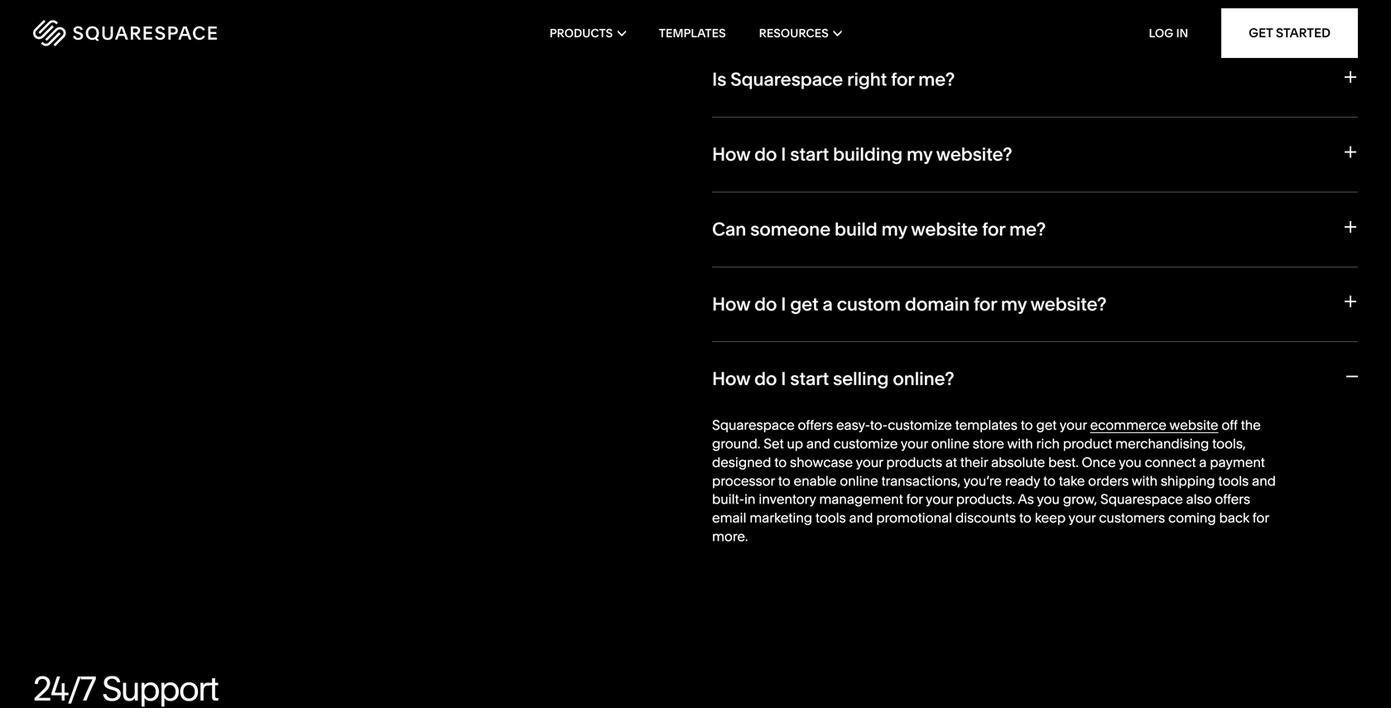 Task type: locate. For each thing, give the bounding box(es) containing it.
me? inside dropdown button
[[1010, 218, 1046, 240]]

their
[[961, 454, 988, 470]]

0 vertical spatial website?
[[936, 143, 1013, 165]]

0 vertical spatial get
[[790, 293, 819, 315]]

you up orders
[[1119, 454, 1142, 470]]

1 vertical spatial website?
[[1031, 293, 1107, 315]]

log             in
[[1149, 26, 1189, 40]]

2 how from the top
[[712, 293, 750, 315]]

a left custom
[[823, 293, 833, 315]]

building
[[833, 143, 903, 165]]

0 horizontal spatial online
[[840, 473, 878, 489]]

and down the payment
[[1252, 473, 1276, 489]]

1 vertical spatial get
[[1037, 417, 1057, 433]]

1 how from the top
[[712, 143, 750, 165]]

how do i get a custom domain for my website? button
[[712, 267, 1358, 341]]

1 vertical spatial i
[[781, 293, 786, 315]]

your
[[1060, 417, 1087, 433], [901, 436, 928, 452], [856, 454, 883, 470], [926, 491, 953, 508], [1069, 510, 1096, 526]]

website inside dropdown button
[[911, 218, 978, 240]]

customers
[[1099, 510, 1166, 526]]

0 vertical spatial squarespace
[[731, 68, 843, 90]]

store
[[973, 436, 1005, 452]]

2 vertical spatial how
[[712, 368, 750, 390]]

0 horizontal spatial a
[[823, 293, 833, 315]]

processor
[[712, 473, 775, 489]]

online up management at the bottom right of the page
[[840, 473, 878, 489]]

offers up back
[[1215, 491, 1251, 508]]

is squarespace right for me? button
[[712, 42, 1358, 117]]

1 vertical spatial me?
[[1010, 218, 1046, 240]]

how inside "dropdown button"
[[712, 293, 750, 315]]

your up products
[[901, 436, 928, 452]]

1 horizontal spatial and
[[849, 510, 873, 526]]

squarespace
[[731, 68, 843, 90], [712, 417, 795, 433], [1101, 491, 1183, 508]]

1 vertical spatial a
[[1200, 454, 1207, 470]]

squarespace up customers
[[1101, 491, 1183, 508]]

1 horizontal spatial get
[[1037, 417, 1057, 433]]

i up "someone"
[[781, 143, 786, 165]]

orders
[[1089, 473, 1129, 489]]

i up set
[[781, 368, 786, 390]]

2 horizontal spatial and
[[1252, 473, 1276, 489]]

ecommerce website link
[[1091, 417, 1219, 433]]

get
[[790, 293, 819, 315], [1037, 417, 1057, 433]]

a
[[823, 293, 833, 315], [1200, 454, 1207, 470]]

at
[[946, 454, 957, 470]]

can someone build my website for me? button
[[712, 192, 1358, 267]]

squarespace logo link
[[33, 20, 298, 46]]

rich
[[1037, 436, 1060, 452]]

and down management at the bottom right of the page
[[849, 510, 873, 526]]

squarespace offers easy-to-customize templates to get your ecommerce website
[[712, 417, 1219, 433]]

0 vertical spatial you
[[1119, 454, 1142, 470]]

1 vertical spatial with
[[1132, 473, 1158, 489]]

how do i start building my website? button
[[712, 117, 1358, 192]]

you up keep
[[1037, 491, 1060, 508]]

my
[[907, 143, 933, 165], [882, 218, 908, 240], [1001, 293, 1027, 315]]

email
[[712, 510, 747, 526]]

to
[[1021, 417, 1033, 433], [775, 454, 787, 470], [778, 473, 791, 489], [1044, 473, 1056, 489], [1020, 510, 1032, 526]]

1 do from the top
[[755, 143, 777, 165]]

0 vertical spatial tools
[[1219, 473, 1249, 489]]

0 vertical spatial online
[[932, 436, 970, 452]]

someone
[[751, 218, 831, 240]]

with
[[1008, 436, 1033, 452], [1132, 473, 1158, 489]]

1 start from the top
[[790, 143, 829, 165]]

my right the building
[[907, 143, 933, 165]]

1 i from the top
[[781, 143, 786, 165]]

my inside dropdown button
[[907, 143, 933, 165]]

your up product
[[1060, 417, 1087, 433]]

for
[[891, 68, 915, 90], [982, 218, 1006, 240], [974, 293, 997, 315], [907, 491, 923, 508], [1253, 510, 1269, 526]]

best.
[[1049, 454, 1079, 470]]

website left off
[[1170, 417, 1219, 433]]

2 start from the top
[[790, 368, 829, 390]]

1 vertical spatial start
[[790, 368, 829, 390]]

merchandising
[[1116, 436, 1210, 452]]

0 vertical spatial with
[[1008, 436, 1033, 452]]

start left the building
[[790, 143, 829, 165]]

products
[[550, 26, 613, 40]]

0 vertical spatial a
[[823, 293, 833, 315]]

0 vertical spatial how
[[712, 143, 750, 165]]

promotional
[[877, 510, 953, 526]]

get started link
[[1222, 8, 1358, 58]]

my right the domain at the right top of page
[[1001, 293, 1027, 315]]

tools down management at the bottom right of the page
[[816, 510, 846, 526]]

do up "someone"
[[755, 143, 777, 165]]

1 vertical spatial offers
[[1215, 491, 1251, 508]]

website?
[[936, 143, 1013, 165], [1031, 293, 1107, 315]]

squarespace up ground.
[[712, 417, 795, 433]]

0 vertical spatial me?
[[919, 68, 955, 90]]

0 vertical spatial do
[[755, 143, 777, 165]]

build
[[835, 218, 878, 240]]

customize up products
[[888, 417, 952, 433]]

tools down the payment
[[1219, 473, 1249, 489]]

grow,
[[1063, 491, 1098, 508]]

i down "someone"
[[781, 293, 786, 315]]

1 horizontal spatial you
[[1119, 454, 1142, 470]]

coming
[[1169, 510, 1216, 526]]

enable
[[794, 473, 837, 489]]

1 vertical spatial how
[[712, 293, 750, 315]]

start
[[790, 143, 829, 165], [790, 368, 829, 390]]

1 horizontal spatial me?
[[1010, 218, 1046, 240]]

get started
[[1249, 25, 1331, 41]]

do up set
[[755, 368, 777, 390]]

is
[[712, 68, 727, 90]]

for inside how do i get a custom domain for my website? "dropdown button"
[[974, 293, 997, 315]]

i inside "dropdown button"
[[781, 293, 786, 315]]

0 horizontal spatial tools
[[816, 510, 846, 526]]

me? right right in the right top of the page
[[919, 68, 955, 90]]

customize down easy-
[[834, 436, 898, 452]]

1 vertical spatial you
[[1037, 491, 1060, 508]]

do inside "dropdown button"
[[755, 293, 777, 315]]

1 horizontal spatial website?
[[1031, 293, 1107, 315]]

to down set
[[775, 454, 787, 470]]

and
[[807, 436, 831, 452], [1252, 473, 1276, 489], [849, 510, 873, 526]]

2 i from the top
[[781, 293, 786, 315]]

3 i from the top
[[781, 368, 786, 390]]

1 horizontal spatial a
[[1200, 454, 1207, 470]]

me?
[[919, 68, 955, 90], [1010, 218, 1046, 240]]

2 vertical spatial i
[[781, 368, 786, 390]]

1 vertical spatial customize
[[834, 436, 898, 452]]

start left selling
[[790, 368, 829, 390]]

my right build
[[882, 218, 908, 240]]

how up ground.
[[712, 368, 750, 390]]

online
[[932, 436, 970, 452], [840, 473, 878, 489]]

do
[[755, 143, 777, 165], [755, 293, 777, 315], [755, 368, 777, 390]]

get up rich at the right
[[1037, 417, 1057, 433]]

0 horizontal spatial me?
[[919, 68, 955, 90]]

1 vertical spatial my
[[882, 218, 908, 240]]

built-
[[712, 491, 745, 508]]

0 horizontal spatial website?
[[936, 143, 1013, 165]]

tools,
[[1213, 436, 1246, 452]]

to left take
[[1044, 473, 1056, 489]]

domain
[[905, 293, 970, 315]]

more.
[[712, 528, 748, 545]]

the
[[1241, 417, 1261, 433]]

0 vertical spatial start
[[790, 143, 829, 165]]

1 vertical spatial website
[[1170, 417, 1219, 433]]

i for a
[[781, 293, 786, 315]]

0 horizontal spatial website
[[911, 218, 978, 240]]

0 horizontal spatial get
[[790, 293, 819, 315]]

how
[[712, 143, 750, 165], [712, 293, 750, 315], [712, 368, 750, 390]]

once
[[1082, 454, 1116, 470]]

1 vertical spatial do
[[755, 293, 777, 315]]

offers up the up
[[798, 417, 833, 433]]

website? inside "dropdown button"
[[1031, 293, 1107, 315]]

off
[[1222, 417, 1238, 433]]

get left custom
[[790, 293, 819, 315]]

1 horizontal spatial offers
[[1215, 491, 1251, 508]]

how for how do i start selling online?
[[712, 368, 750, 390]]

2 vertical spatial do
[[755, 368, 777, 390]]

website
[[911, 218, 978, 240], [1170, 417, 1219, 433]]

a up shipping
[[1200, 454, 1207, 470]]

3 how from the top
[[712, 368, 750, 390]]

how up can
[[712, 143, 750, 165]]

i
[[781, 143, 786, 165], [781, 293, 786, 315], [781, 368, 786, 390]]

me? down how do i start building my website? dropdown button
[[1010, 218, 1046, 240]]

with down connect
[[1132, 473, 1158, 489]]

0 horizontal spatial and
[[807, 436, 831, 452]]

custom
[[837, 293, 901, 315]]

2 vertical spatial my
[[1001, 293, 1027, 315]]

absolute
[[992, 454, 1046, 470]]

squarespace down resources
[[731, 68, 843, 90]]

how do i start building my website?
[[712, 143, 1013, 165]]

1 horizontal spatial online
[[932, 436, 970, 452]]

0 vertical spatial my
[[907, 143, 933, 165]]

1 vertical spatial tools
[[816, 510, 846, 526]]

you
[[1119, 454, 1142, 470], [1037, 491, 1060, 508]]

online up at
[[932, 436, 970, 452]]

2 do from the top
[[755, 293, 777, 315]]

1 vertical spatial squarespace
[[712, 417, 795, 433]]

how down can
[[712, 293, 750, 315]]

offers
[[798, 417, 833, 433], [1215, 491, 1251, 508]]

offers inside off the ground. set up and customize your online store with rich product merchandising tools, designed to showcase your products at their absolute best. once you connect a payment processor to enable online transactions, you're ready to take orders with shipping tools and built-in inventory management for your products. as you grow, squarespace also offers email marketing tools and promotional discounts to keep your customers coming back for more.
[[1215, 491, 1251, 508]]

with up absolute
[[1008, 436, 1033, 452]]

and up showcase
[[807, 436, 831, 452]]

0 vertical spatial i
[[781, 143, 786, 165]]

me? inside dropdown button
[[919, 68, 955, 90]]

2 vertical spatial squarespace
[[1101, 491, 1183, 508]]

website up the domain at the right top of page
[[911, 218, 978, 240]]

0 horizontal spatial offers
[[798, 417, 833, 433]]

can
[[712, 218, 746, 240]]

take
[[1059, 473, 1085, 489]]

to up inventory
[[778, 473, 791, 489]]

a inside off the ground. set up and customize your online store with rich product merchandising tools, designed to showcase your products at their absolute best. once you connect a payment processor to enable online transactions, you're ready to take orders with shipping tools and built-in inventory management for your products. as you grow, squarespace also offers email marketing tools and promotional discounts to keep your customers coming back for more.
[[1200, 454, 1207, 470]]

3 do from the top
[[755, 368, 777, 390]]

do down "someone"
[[755, 293, 777, 315]]

log             in link
[[1149, 26, 1189, 40]]

0 vertical spatial website
[[911, 218, 978, 240]]

1 vertical spatial online
[[840, 473, 878, 489]]

0 vertical spatial and
[[807, 436, 831, 452]]



Task type: describe. For each thing, give the bounding box(es) containing it.
squarespace inside off the ground. set up and customize your online store with rich product merchandising tools, designed to showcase your products at their absolute best. once you connect a payment processor to enable online transactions, you're ready to take orders with shipping tools and built-in inventory management for your products. as you grow, squarespace also offers email marketing tools and promotional discounts to keep your customers coming back for more.
[[1101, 491, 1183, 508]]

templates
[[659, 26, 726, 40]]

connect
[[1145, 454, 1196, 470]]

0 vertical spatial offers
[[798, 417, 833, 433]]

payment
[[1210, 454, 1265, 470]]

as
[[1018, 491, 1034, 508]]

also
[[1187, 491, 1212, 508]]

started
[[1276, 25, 1331, 41]]

in
[[1177, 26, 1189, 40]]

1 horizontal spatial with
[[1132, 473, 1158, 489]]

how for how do i start building my website?
[[712, 143, 750, 165]]

your down grow,
[[1069, 510, 1096, 526]]

i for building
[[781, 143, 786, 165]]

i for selling
[[781, 368, 786, 390]]

in
[[745, 491, 756, 508]]

1 vertical spatial and
[[1252, 473, 1276, 489]]

customize inside off the ground. set up and customize your online store with rich product merchandising tools, designed to showcase your products at their absolute best. once you connect a payment processor to enable online transactions, you're ready to take orders with shipping tools and built-in inventory management for your products. as you grow, squarespace also offers email marketing tools and promotional discounts to keep your customers coming back for more.
[[834, 436, 898, 452]]

back
[[1220, 510, 1250, 526]]

templates
[[956, 417, 1018, 433]]

easy-
[[837, 417, 870, 433]]

marketing
[[750, 510, 813, 526]]

log
[[1149, 26, 1174, 40]]

resources
[[759, 26, 829, 40]]

your up management at the bottom right of the page
[[856, 454, 883, 470]]

discounts
[[956, 510, 1016, 526]]

my inside "dropdown button"
[[1001, 293, 1027, 315]]

to up absolute
[[1021, 417, 1033, 433]]

1 horizontal spatial website
[[1170, 417, 1219, 433]]

0 vertical spatial customize
[[888, 417, 952, 433]]

products.
[[957, 491, 1015, 508]]

to-
[[870, 417, 888, 433]]

right
[[847, 68, 887, 90]]

ground.
[[712, 436, 761, 452]]

how do i start selling online? button
[[712, 341, 1358, 416]]

products
[[887, 454, 943, 470]]

ready
[[1005, 473, 1041, 489]]

up
[[787, 436, 804, 452]]

how do i get a custom domain for my website?
[[712, 293, 1107, 315]]

off the ground. set up and customize your online store with rich product merchandising tools, designed to showcase your products at their absolute best. once you connect a payment processor to enable online transactions, you're ready to take orders with shipping tools and built-in inventory management for your products. as you grow, squarespace also offers email marketing tools and promotional discounts to keep your customers coming back for more.
[[712, 417, 1276, 545]]

inventory
[[759, 491, 816, 508]]

set
[[764, 436, 784, 452]]

selling
[[833, 368, 889, 390]]

your down transactions,
[[926, 491, 953, 508]]

0 horizontal spatial with
[[1008, 436, 1033, 452]]

my inside dropdown button
[[882, 218, 908, 240]]

products button
[[550, 0, 626, 66]]

keep
[[1035, 510, 1066, 526]]

to down as
[[1020, 510, 1032, 526]]

shipping
[[1161, 473, 1216, 489]]

templates link
[[659, 0, 726, 66]]

website? inside dropdown button
[[936, 143, 1013, 165]]

showcase
[[790, 454, 853, 470]]

transactions,
[[882, 473, 961, 489]]

ecommerce
[[1091, 417, 1167, 433]]

1 horizontal spatial tools
[[1219, 473, 1249, 489]]

you're
[[964, 473, 1002, 489]]

for inside the "can someone build my website for me?" dropdown button
[[982, 218, 1006, 240]]

start for selling
[[790, 368, 829, 390]]

resources button
[[759, 0, 842, 66]]

start for building
[[790, 143, 829, 165]]

2 vertical spatial and
[[849, 510, 873, 526]]

management
[[820, 491, 903, 508]]

get
[[1249, 25, 1273, 41]]

product
[[1063, 436, 1113, 452]]

designed
[[712, 454, 772, 470]]

is squarespace right for me?
[[712, 68, 955, 90]]

0 horizontal spatial you
[[1037, 491, 1060, 508]]

do for how do i start selling online?
[[755, 368, 777, 390]]

squarespace inside dropdown button
[[731, 68, 843, 90]]

do for how do i get a custom domain for my website?
[[755, 293, 777, 315]]

online?
[[893, 368, 955, 390]]

for inside is squarespace right for me? dropdown button
[[891, 68, 915, 90]]

can someone build my website for me?
[[712, 218, 1046, 240]]

a inside "dropdown button"
[[823, 293, 833, 315]]

how do i start selling online?
[[712, 368, 955, 390]]

get inside "dropdown button"
[[790, 293, 819, 315]]

do for how do i start building my website?
[[755, 143, 777, 165]]

how for how do i get a custom domain for my website?
[[712, 293, 750, 315]]

squarespace logo image
[[33, 20, 217, 46]]



Task type: vqa. For each thing, say whether or not it's contained in the screenshot.
"Preview" associated with Preview Vance
no



